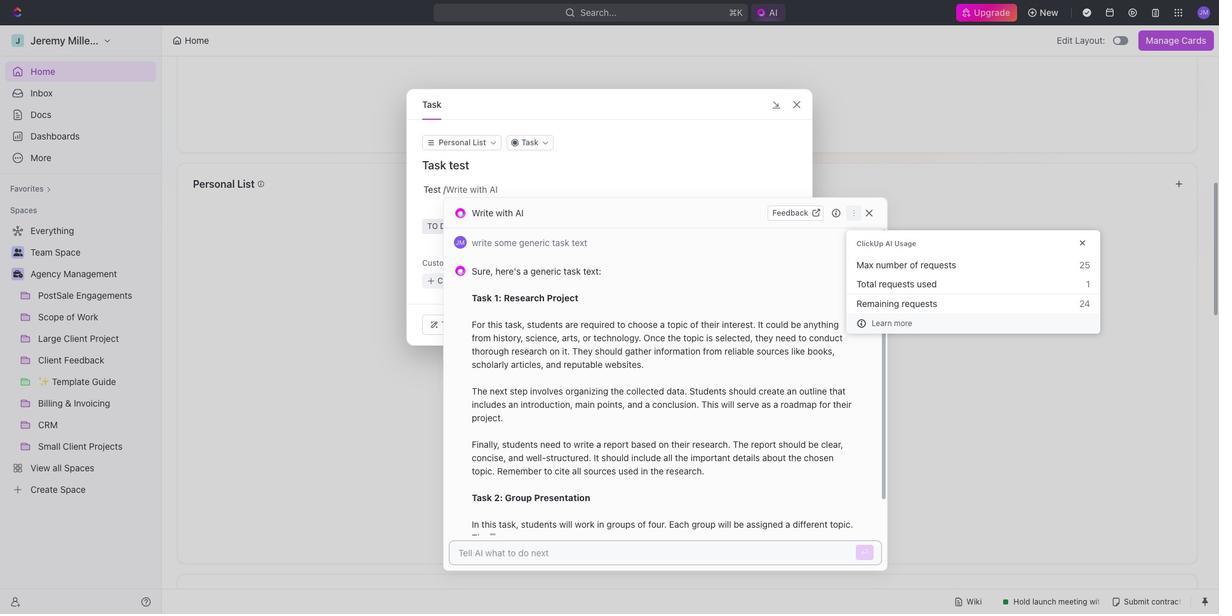 Task type: locate. For each thing, give the bounding box(es) containing it.
task, inside in this task, students will work in groups of four. each group will be assigned a different topic. the
[[499, 519, 519, 530]]

are right here
[[772, 368, 784, 377]]

feedback
[[773, 208, 808, 218]]

next
[[490, 386, 508, 397]]

thorough
[[472, 346, 509, 357]]

is
[[706, 333, 713, 344], [612, 368, 618, 377]]

sources down they
[[757, 346, 789, 357]]

1 horizontal spatial need
[[776, 333, 796, 344]]

topic. down concise,
[[472, 466, 495, 477]]

be left assigned
[[734, 519, 744, 530]]

from down 'for'
[[472, 333, 491, 344]]

task for task 2: group presentation
[[472, 493, 492, 504]]

students down task 2: group presentation
[[521, 519, 557, 530]]

0 vertical spatial is
[[706, 333, 713, 344]]

report left based
[[604, 439, 629, 450]]

on inside finally, students need to write a report based on their research. the report should be clear, concise, and well-structured. it should include all the important details about the chosen topic. remember to cite all sources used in the research.
[[659, 439, 669, 450]]

are up arts,
[[565, 319, 578, 330]]

1 vertical spatial and
[[628, 399, 643, 410]]

are inside for this task, students are required to choose a topic of their interest. it could be anything from history, science, arts, or technology. once the topic is selected, they need to conduct thorough research on it. they should gather information from reliable sources like books, scholarly articles, and reputable websites.
[[565, 319, 578, 330]]

learn for learn more link to the right
[[872, 319, 892, 328]]

and inside for this task, students are required to choose a topic of their interest. it could be anything from history, science, arts, or technology. once the topic is selected, they need to conduct thorough research on it. they should gather information from reliable sources like books, scholarly articles, and reputable websites.
[[546, 359, 561, 370]]

requests
[[921, 260, 956, 271], [879, 279, 915, 290], [902, 298, 937, 309]]

an up the roadmap
[[787, 386, 797, 397]]

to
[[617, 319, 626, 330], [799, 333, 807, 344], [563, 439, 571, 450], [544, 466, 552, 477], [240, 590, 250, 601]]

an down step
[[508, 399, 518, 410]]

the
[[668, 333, 681, 344], [611, 386, 624, 397], [675, 453, 688, 464], [788, 453, 802, 464], [651, 466, 664, 477]]

task, for the
[[499, 519, 519, 530]]

anything
[[804, 319, 839, 330]]

jm
[[456, 239, 465, 246]]

1 vertical spatial for
[[819, 399, 831, 410]]

sources
[[757, 346, 789, 357], [584, 466, 616, 477]]

0 horizontal spatial need
[[540, 439, 561, 450]]

0 horizontal spatial personal
[[193, 178, 235, 190]]

0 horizontal spatial of
[[638, 519, 646, 530]]

this
[[702, 399, 719, 410]]

be inside in this task, students will work in groups of four. each group will be assigned a different topic. the
[[734, 519, 744, 530]]

management
[[64, 269, 117, 279]]

1 horizontal spatial an
[[787, 386, 797, 397]]

1 report from the left
[[604, 439, 629, 450]]

1 vertical spatial write
[[472, 207, 494, 218]]

task inside "create a task" button
[[700, 401, 716, 410]]

it inside finally, students need to write a report based on their research. the report should be clear, concise, and well-structured. it should include all the important details about the chosen topic. remember to cite all sources used in the research.
[[594, 453, 599, 464]]

of up information
[[690, 319, 699, 330]]

students up science,
[[527, 319, 563, 330]]

1 vertical spatial sources
[[584, 466, 616, 477]]

task for task
[[422, 99, 442, 110]]

to up like
[[799, 333, 807, 344]]

should inside the next step involves organizing the collected data. students should create an outline that includes an introduction, main points, and a conclusion. this will serve as a roadmap for their project.
[[729, 386, 756, 397]]

their up selected,
[[701, 319, 720, 330]]

learn more link down remaining requests
[[872, 319, 912, 328]]

more down remaining requests
[[894, 319, 912, 328]]

custom fields
[[422, 258, 475, 268]]

1 horizontal spatial learn more
[[872, 319, 912, 328]]

Tell AI what to do next text field
[[459, 547, 847, 560]]

students inside for this task, students are required to choose a topic of their interest. it could be anything from history, science, arts, or technology. once the topic is selected, they need to conduct thorough research on it. they should gather information from reliable sources like books, scholarly articles, and reputable websites.
[[527, 319, 563, 330]]

work
[[575, 519, 595, 530]]

generic up project
[[531, 266, 561, 277]]

2:
[[494, 493, 503, 504]]

0 vertical spatial topic.
[[472, 466, 495, 477]]

be right could
[[791, 319, 801, 330]]

a inside finally, students need to write a report based on their research. the report should be clear, concise, and well-structured. it should include all the important details about the chosen topic. remember to cite all sources used in the research.
[[596, 439, 601, 450]]

personal inside personal list is a home for your tasks. tasks created here are private by default.
[[564, 368, 595, 377]]

1 horizontal spatial write
[[574, 439, 594, 450]]

1 horizontal spatial their
[[701, 319, 720, 330]]

create down data.
[[667, 401, 691, 410]]

topic. inside finally, students need to write a report based on their research. the report should be clear, concise, and well-structured. it should include all the important details about the chosen topic. remember to cite all sources used in the research.
[[472, 466, 495, 477]]

should up the serve
[[729, 386, 756, 397]]

0 vertical spatial personal
[[193, 178, 235, 190]]

all right 'cite'
[[572, 466, 581, 477]]

on inside for this task, students are required to choose a topic of their interest. it could be anything from history, science, arts, or technology. once the topic is selected, they need to conduct thorough research on it. they should gather information from reliable sources like books, scholarly articles, and reputable websites.
[[550, 346, 560, 357]]

with up some
[[496, 207, 513, 218]]

1 vertical spatial topic.
[[830, 519, 853, 530]]

collected
[[627, 386, 664, 397]]

the down in
[[472, 533, 488, 544]]

1 vertical spatial requests
[[879, 279, 915, 290]]

agency
[[30, 269, 61, 279]]

a
[[523, 266, 528, 277], [660, 319, 665, 330], [620, 368, 625, 377], [645, 399, 650, 410], [773, 399, 778, 410], [694, 401, 698, 410], [596, 439, 601, 450], [786, 519, 790, 530]]

0 vertical spatial task,
[[505, 319, 525, 330]]

total requests used
[[857, 279, 937, 290]]

the right about
[[788, 453, 802, 464]]

0 horizontal spatial their
[[671, 439, 690, 450]]

or
[[583, 333, 591, 344]]

more down tasks
[[710, 378, 728, 387]]

0 vertical spatial create
[[725, 319, 753, 330]]

text:
[[583, 266, 601, 277]]

this right 'for'
[[488, 319, 503, 330]]

on right based
[[659, 439, 669, 450]]

create
[[759, 386, 785, 397]]

and
[[546, 359, 561, 370], [628, 399, 643, 410], [508, 453, 524, 464]]

list inside personal list is a home for your tasks. tasks created here are private by default.
[[597, 368, 610, 377]]

should inside for this task, students are required to choose a topic of their interest. it could be anything from history, science, arts, or technology. once the topic is selected, they need to conduct thorough research on it. they should gather information from reliable sources like books, scholarly articles, and reputable websites.
[[595, 346, 623, 357]]

1 vertical spatial from
[[703, 346, 722, 357]]

1 horizontal spatial it
[[758, 319, 764, 330]]

write inside finally, students need to write a report based on their research. the report should be clear, concise, and well-structured. it should include all the important details about the chosen topic. remember to cite all sources used in the research.
[[574, 439, 594, 450]]

and inside the next step involves organizing the collected data. students should create an outline that includes an introduction, main points, and a conclusion. this will serve as a roadmap for their project.
[[628, 399, 643, 410]]

1 vertical spatial list
[[597, 368, 610, 377]]

requests up remaining requests
[[879, 279, 915, 290]]

generic up sure, here's a generic task text:
[[519, 238, 550, 248]]

that
[[830, 386, 846, 397]]

0 vertical spatial learn
[[872, 319, 892, 328]]

from
[[472, 333, 491, 344], [703, 346, 722, 357]]

of left four.
[[638, 519, 646, 530]]

2 horizontal spatial their
[[833, 399, 852, 410]]

requests for total requests used
[[879, 279, 915, 290]]

details
[[733, 453, 760, 464]]

all right include
[[664, 453, 673, 464]]

personal for personal list is a home for your tasks. tasks created here are private by default.
[[564, 368, 595, 377]]

the left important
[[675, 453, 688, 464]]

this inside in this task, students will work in groups of four. each group will be assigned a different topic. the
[[482, 519, 497, 530]]

important
[[691, 453, 731, 464]]

research.
[[692, 439, 731, 450], [666, 466, 704, 477]]

the down include
[[651, 466, 664, 477]]

the inside the next step involves organizing the collected data. students should create an outline that includes an introduction, main points, and a conclusion. this will serve as a roadmap for their project.
[[472, 386, 488, 397]]

0 horizontal spatial from
[[472, 333, 491, 344]]

this inside for this task, students are required to choose a topic of their interest. it could be anything from history, science, arts, or technology. once the topic is selected, they need to conduct thorough research on it. they should gather information from reliable sources like books, scholarly articles, and reputable websites.
[[488, 319, 503, 330]]

task, down group
[[499, 519, 519, 530]]

1 horizontal spatial list
[[597, 368, 610, 377]]

be
[[791, 319, 801, 330], [809, 439, 819, 450], [734, 519, 744, 530]]

here
[[754, 368, 770, 377]]

will right this
[[721, 399, 734, 410]]

custom
[[422, 258, 451, 268]]

ai up write with ai
[[490, 184, 498, 195]]

data.
[[667, 386, 687, 397]]

required
[[581, 319, 615, 330]]

max number of requests
[[857, 260, 956, 271]]

generic
[[519, 238, 550, 248], [531, 266, 561, 277]]

0 vertical spatial be
[[791, 319, 801, 330]]

0 vertical spatial in
[[641, 466, 648, 477]]

⌘k
[[729, 7, 743, 18]]

0 horizontal spatial with
[[470, 184, 487, 195]]

task,
[[505, 319, 525, 330], [499, 519, 519, 530]]

introduction,
[[521, 399, 573, 410]]

for inside the next step involves organizing the collected data. students should create an outline that includes an introduction, main points, and a conclusion. this will serve as a roadmap for their project.
[[819, 399, 831, 410]]

students up the well-
[[502, 439, 538, 450]]

their right based
[[671, 439, 690, 450]]

your
[[661, 368, 677, 377]]

presentation
[[534, 493, 590, 504]]

learn more down tasks
[[687, 378, 728, 387]]

0 vertical spatial ai
[[490, 184, 498, 195]]

task down students in the bottom right of the page
[[700, 401, 716, 410]]

task for task 1: research project
[[472, 293, 492, 304]]

with up write with ai
[[470, 184, 487, 195]]

create a task
[[667, 401, 716, 410]]

remember
[[497, 466, 542, 477]]

topic.
[[472, 466, 495, 477], [830, 519, 853, 530]]

task inside button
[[755, 319, 775, 330]]

2 vertical spatial requests
[[902, 298, 937, 309]]

a down 'points,'
[[596, 439, 601, 450]]

research. up important
[[692, 439, 731, 450]]

create up selected,
[[725, 319, 753, 330]]

need inside finally, students need to write a report based on their research. the report should be clear, concise, and well-structured. it should include all the important details about the chosen topic. remember to cite all sources used in the research.
[[540, 439, 561, 450]]

1 vertical spatial need
[[540, 439, 561, 450]]

it right structured. on the left of page
[[594, 453, 599, 464]]

0 vertical spatial students
[[527, 319, 563, 330]]

2 report from the left
[[751, 439, 776, 450]]

0 horizontal spatial list
[[237, 178, 255, 190]]

for up by
[[649, 368, 659, 377]]

and right the articles,
[[546, 359, 561, 370]]

0 horizontal spatial write
[[446, 184, 468, 195]]

the next step involves organizing the collected data. students should create an outline that includes an introduction, main points, and a conclusion. this will serve as a roadmap for their project.
[[472, 386, 854, 424]]

learn down the remaining
[[872, 319, 892, 328]]

dialog containing task
[[406, 89, 813, 346]]

the up includes
[[472, 386, 488, 397]]

dialog
[[406, 89, 813, 346]]

0 horizontal spatial and
[[508, 453, 524, 464]]

1 horizontal spatial from
[[703, 346, 722, 357]]

0 horizontal spatial learn more link
[[687, 378, 728, 387]]

0 vertical spatial sources
[[757, 346, 789, 357]]

task, for history,
[[505, 319, 525, 330]]

0 horizontal spatial be
[[734, 519, 744, 530]]

all
[[664, 453, 673, 464], [572, 466, 581, 477]]

search...
[[581, 7, 617, 18]]

write
[[472, 238, 492, 248], [574, 439, 594, 450]]

task, up history,
[[505, 319, 525, 330]]

students inside finally, students need to write a report based on their research. the report should be clear, concise, and well-structured. it should include all the important details about the chosen topic. remember to cite all sources used in the research.
[[502, 439, 538, 450]]

task 1: research project
[[472, 293, 578, 304]]

1 vertical spatial are
[[772, 368, 784, 377]]

be up the 'chosen'
[[809, 439, 819, 450]]

it up they
[[758, 319, 764, 330]]

1 vertical spatial this
[[482, 519, 497, 530]]

1 horizontal spatial more
[[894, 319, 912, 328]]

requests up total requests used
[[921, 260, 956, 271]]

groups
[[607, 519, 635, 530]]

their down 'that'
[[833, 399, 852, 410]]

of
[[910, 260, 918, 271], [690, 319, 699, 330], [638, 519, 646, 530]]

of inside in this task, students will work in groups of four. each group will be assigned a different topic. the
[[638, 519, 646, 530]]

in down include
[[641, 466, 648, 477]]

different
[[793, 519, 828, 530]]

learn for bottom learn more link
[[687, 378, 707, 387]]

this right in
[[482, 519, 497, 530]]

0 vertical spatial learn more link
[[872, 319, 912, 328]]

this for the
[[482, 519, 497, 530]]

write up structured. on the left of page
[[574, 439, 594, 450]]

1 horizontal spatial is
[[706, 333, 713, 344]]

in inside finally, students need to write a report based on their research. the report should be clear, concise, and well-structured. it should include all the important details about the chosen topic. remember to cite all sources used in the research.
[[641, 466, 648, 477]]

2 horizontal spatial and
[[628, 399, 643, 410]]

0 horizontal spatial create
[[667, 401, 691, 410]]

inbox
[[30, 88, 53, 98]]

and down collected
[[628, 399, 643, 410]]

0 horizontal spatial in
[[597, 519, 604, 530]]

sidebar navigation
[[0, 25, 162, 615]]

0 vertical spatial their
[[701, 319, 720, 330]]

learn more down remaining requests
[[872, 319, 912, 328]]

0 horizontal spatial used
[[619, 466, 639, 477]]

of inside for this task, students are required to choose a topic of their interest. it could be anything from history, science, arts, or technology. once the topic is selected, they need to conduct thorough research on it. they should gather information from reliable sources like books, scholarly articles, and reputable websites.
[[690, 319, 699, 330]]

1 horizontal spatial sources
[[757, 346, 789, 357]]

step
[[510, 386, 528, 397]]

of right number in the right of the page
[[910, 260, 918, 271]]

create task
[[725, 319, 775, 330]]

home inside sidebar navigation
[[30, 66, 55, 77]]

is left selected,
[[706, 333, 713, 344]]

1 horizontal spatial in
[[641, 466, 648, 477]]

report up about
[[751, 439, 776, 450]]

a left this
[[694, 401, 698, 410]]

create
[[725, 319, 753, 330], [667, 401, 691, 410]]

1 vertical spatial is
[[612, 368, 618, 377]]

requests down total requests used
[[902, 298, 937, 309]]

business time image
[[13, 271, 23, 278]]

will
[[721, 399, 734, 410], [559, 519, 573, 530], [718, 519, 731, 530]]

0 horizontal spatial ai
[[490, 184, 498, 195]]

0 vertical spatial this
[[488, 319, 503, 330]]

clickup ai usage
[[857, 239, 916, 247]]

students
[[527, 319, 563, 330], [502, 439, 538, 450], [521, 519, 557, 530]]

history,
[[493, 333, 523, 344]]

2 vertical spatial students
[[521, 519, 557, 530]]

learn more for bottom learn more link
[[687, 378, 728, 387]]

for down outline
[[819, 399, 831, 410]]

0 vertical spatial and
[[546, 359, 561, 370]]

used down include
[[619, 466, 639, 477]]

the up information
[[668, 333, 681, 344]]

0 horizontal spatial more
[[710, 378, 728, 387]]

the up details
[[733, 439, 749, 450]]

sources inside for this task, students are required to choose a topic of their interest. it could be anything from history, science, arts, or technology. once the topic is selected, they need to conduct thorough research on it. they should gather information from reliable sources like books, scholarly articles, and reputable websites.
[[757, 346, 789, 357]]

in right the work
[[597, 519, 604, 530]]

learn more link down tasks
[[687, 378, 728, 387]]

should down technology.
[[595, 346, 623, 357]]

to up technology.
[[617, 319, 626, 330]]

task, inside for this task, students are required to choose a topic of their interest. it could be anything from history, science, arts, or technology. once the topic is selected, they need to conduct thorough research on it. they should gather information from reliable sources like books, scholarly articles, and reputable websites.
[[505, 319, 525, 330]]

a left different
[[786, 519, 790, 530]]

1 vertical spatial task,
[[499, 519, 519, 530]]

the inside in this task, students will work in groups of four. each group will be assigned a different topic. the
[[472, 533, 488, 544]]

task left text:
[[564, 266, 581, 277]]

write down test / write with ai
[[472, 207, 494, 218]]

1 vertical spatial of
[[690, 319, 699, 330]]

25
[[1080, 260, 1090, 271]]

1 vertical spatial create
[[667, 401, 691, 410]]

the up 'points,'
[[611, 386, 624, 397]]

a left home
[[620, 368, 625, 377]]

1 horizontal spatial create
[[725, 319, 753, 330]]

learn down tasks.
[[687, 378, 707, 387]]

new
[[1040, 7, 1059, 18]]

0 vertical spatial for
[[649, 368, 659, 377]]

scholarly
[[472, 359, 509, 370]]

a up once
[[660, 319, 665, 330]]

main
[[575, 399, 595, 410]]

1 horizontal spatial be
[[791, 319, 801, 330]]

0 horizontal spatial sources
[[584, 466, 616, 477]]

topic. inside in this task, students will work in groups of four. each group will be assigned a different topic. the
[[830, 519, 853, 530]]

0 vertical spatial the
[[472, 386, 488, 397]]

used down max number of requests
[[917, 279, 937, 290]]

0 horizontal spatial for
[[649, 368, 659, 377]]

2 vertical spatial be
[[734, 519, 744, 530]]

1 vertical spatial more
[[710, 378, 728, 387]]

will right group
[[718, 519, 731, 530]]

write right jm
[[472, 238, 492, 248]]

agency management link
[[30, 264, 154, 284]]

task button
[[422, 90, 442, 119]]

test / write with ai
[[424, 184, 498, 195]]

need down could
[[776, 333, 796, 344]]

manage cards button
[[1138, 30, 1214, 51]]

and up remember
[[508, 453, 524, 464]]

write right 'test'
[[446, 184, 468, 195]]

0 vertical spatial are
[[565, 319, 578, 330]]

a inside in this task, students will work in groups of four. each group will be assigned a different topic. the
[[786, 519, 790, 530]]

on left it.
[[550, 346, 560, 357]]

0 horizontal spatial on
[[550, 346, 560, 357]]

0 vertical spatial used
[[917, 279, 937, 290]]

ai up 'write some generic task text'
[[515, 207, 524, 218]]

students inside in this task, students will work in groups of four. each group will be assigned a different topic. the
[[521, 519, 557, 530]]

task
[[422, 99, 442, 110], [472, 293, 492, 304], [755, 319, 775, 330], [472, 493, 492, 504]]

1 vertical spatial home
[[30, 66, 55, 77]]

1 vertical spatial their
[[833, 399, 852, 410]]

home
[[185, 35, 209, 46], [30, 66, 55, 77]]

0 vertical spatial learn more
[[872, 319, 912, 328]]

1 horizontal spatial and
[[546, 359, 561, 370]]

1 vertical spatial in
[[597, 519, 604, 530]]

in inside in this task, students will work in groups of four. each group will be assigned a different topic. the
[[597, 519, 604, 530]]

sources inside finally, students need to write a report based on their research. the report should be clear, concise, and well-structured. it should include all the important details about the chosen topic. remember to cite all sources used in the research.
[[584, 466, 616, 477]]

create for create a task
[[667, 401, 691, 410]]

technology.
[[594, 333, 641, 344]]

their
[[701, 319, 720, 330], [833, 399, 852, 410], [671, 439, 690, 450]]

task
[[552, 238, 570, 248], [564, 266, 581, 277], [700, 401, 716, 410]]

1 vertical spatial used
[[619, 466, 639, 477]]

0 horizontal spatial all
[[572, 466, 581, 477]]

fields
[[453, 258, 475, 268]]

task left text
[[552, 238, 570, 248]]

1 horizontal spatial topic.
[[830, 519, 853, 530]]

for inside personal list is a home for your tasks. tasks created here are private by default.
[[649, 368, 659, 377]]

2 horizontal spatial be
[[809, 439, 819, 450]]

0 vertical spatial from
[[472, 333, 491, 344]]

requests for remaining requests
[[902, 298, 937, 309]]

sources down structured. on the left of page
[[584, 466, 616, 477]]

students for will
[[521, 519, 557, 530]]

0 vertical spatial write
[[472, 238, 492, 248]]

2 vertical spatial ai
[[886, 239, 893, 247]]

should up about
[[779, 439, 806, 450]]

need up the well-
[[540, 439, 561, 450]]

research. down important
[[666, 466, 704, 477]]

1 horizontal spatial ai
[[515, 207, 524, 218]]

1 horizontal spatial for
[[819, 399, 831, 410]]

0 vertical spatial with
[[470, 184, 487, 195]]

topic. right different
[[830, 519, 853, 530]]



Task type: describe. For each thing, give the bounding box(es) containing it.
remaining requests
[[857, 298, 937, 309]]

task 2: group presentation
[[472, 493, 590, 504]]

feedback button
[[768, 205, 824, 221]]

clear,
[[821, 439, 843, 450]]

more for bottom learn more link
[[710, 378, 728, 387]]

1 horizontal spatial used
[[917, 279, 937, 290]]

with inside dialog
[[470, 184, 487, 195]]

upgrade link
[[957, 4, 1017, 22]]

upgrade
[[974, 7, 1011, 18]]

layout:
[[1075, 35, 1105, 46]]

research
[[512, 346, 547, 357]]

inbox link
[[5, 83, 156, 104]]

reputable
[[564, 359, 603, 370]]

0 vertical spatial research.
[[692, 439, 731, 450]]

favorites button
[[5, 182, 56, 197]]

the inside the next step involves organizing the collected data. students should create an outline that includes an introduction, main points, and a conclusion. this will serve as a roadmap for their project.
[[611, 386, 624, 397]]

in
[[472, 519, 479, 530]]

sure, here's a generic task text:
[[472, 266, 601, 277]]

organizing
[[566, 386, 608, 397]]

points,
[[597, 399, 625, 410]]

assigned
[[193, 590, 238, 601]]

1 vertical spatial generic
[[531, 266, 561, 277]]

1 vertical spatial task
[[564, 266, 581, 277]]

a right here's
[[523, 266, 528, 277]]

total
[[857, 279, 877, 290]]

to up structured. on the left of page
[[563, 439, 571, 450]]

0 vertical spatial topic
[[667, 319, 688, 330]]

home
[[627, 368, 647, 377]]

each
[[669, 519, 689, 530]]

will inside the next step involves organizing the collected data. students should create an outline that includes an introduction, main points, and a conclusion. this will serve as a roadmap for their project.
[[721, 399, 734, 410]]

serve
[[737, 399, 759, 410]]

list for personal list is a home for your tasks. tasks created here are private by default.
[[597, 368, 610, 377]]

here's
[[496, 266, 521, 277]]

are inside personal list is a home for your tasks. tasks created here are private by default.
[[772, 368, 784, 377]]

used inside finally, students need to write a report based on their research. the report should be clear, concise, and well-structured. it should include all the important details about the chosen topic. remember to cite all sources used in the research.
[[619, 466, 639, 477]]

some
[[494, 238, 517, 248]]

⏎
[[861, 548, 869, 558]]

1:
[[494, 293, 502, 304]]

involves
[[530, 386, 563, 397]]

personal for personal list
[[193, 178, 235, 190]]

1 horizontal spatial write
[[472, 207, 494, 218]]

information
[[654, 346, 701, 357]]

for
[[472, 319, 485, 330]]

write with ai
[[472, 207, 524, 218]]

1 vertical spatial learn more link
[[687, 378, 728, 387]]

tasks
[[702, 368, 723, 377]]

home link
[[5, 62, 156, 82]]

includes
[[472, 399, 506, 410]]

the inside finally, students need to write a report based on their research. the report should be clear, concise, and well-structured. it should include all the important details about the chosen topic. remember to cite all sources used in the research.
[[733, 439, 749, 450]]

new button
[[1022, 3, 1066, 23]]

conduct
[[809, 333, 843, 344]]

⏎ button
[[856, 546, 874, 561]]

the inside for this task, students are required to choose a topic of their interest. it could be anything from history, science, arts, or technology. once the topic is selected, they need to conduct thorough research on it. they should gather information from reliable sources like books, scholarly articles, and reputable websites.
[[668, 333, 681, 344]]

group
[[692, 519, 716, 530]]

roadmap
[[781, 399, 817, 410]]

could
[[766, 319, 789, 330]]

cards
[[1182, 35, 1207, 46]]

their inside the next step involves organizing the collected data. students should create an outline that includes an introduction, main points, and a conclusion. this will serve as a roadmap for their project.
[[833, 399, 852, 410]]

1 horizontal spatial learn more link
[[872, 319, 912, 328]]

outline
[[799, 386, 827, 397]]

sure,
[[472, 266, 493, 277]]

should left include
[[602, 453, 629, 464]]

0 vertical spatial task
[[552, 238, 570, 248]]

conclusion.
[[652, 399, 699, 410]]

0 horizontal spatial an
[[508, 399, 518, 410]]

need inside for this task, students are required to choose a topic of their interest. it could be anything from history, science, arts, or technology. once the topic is selected, they need to conduct thorough research on it. they should gather information from reliable sources like books, scholarly articles, and reputable websites.
[[776, 333, 796, 344]]

a inside personal list is a home for your tasks. tasks created here are private by default.
[[620, 368, 625, 377]]

1 vertical spatial research.
[[666, 466, 704, 477]]

interest.
[[722, 319, 756, 330]]

it inside for this task, students are required to choose a topic of their interest. it could be anything from history, science, arts, or technology. once the topic is selected, they need to conduct thorough research on it. they should gather information from reliable sources like books, scholarly articles, and reputable websites.
[[758, 319, 764, 330]]

learn more for learn more link to the right
[[872, 319, 912, 328]]

/
[[443, 184, 446, 195]]

usage
[[895, 239, 916, 247]]

will left the work
[[559, 519, 573, 530]]

based
[[631, 439, 656, 450]]

edit
[[1057, 35, 1073, 46]]

1 vertical spatial all
[[572, 466, 581, 477]]

well-
[[526, 453, 546, 464]]

0 horizontal spatial write
[[472, 238, 492, 248]]

for this task, students are required to choose a topic of their interest. it could be anything from history, science, arts, or technology. once the topic is selected, they need to conduct thorough research on it. they should gather information from reliable sources like books, scholarly articles, and reputable websites.
[[472, 319, 845, 370]]

articles,
[[511, 359, 544, 370]]

is inside personal list is a home for your tasks. tasks created here are private by default.
[[612, 368, 618, 377]]

dashboards link
[[5, 126, 156, 147]]

2 horizontal spatial of
[[910, 260, 918, 271]]

this for history,
[[488, 319, 503, 330]]

spaces
[[10, 206, 37, 215]]

personal list
[[193, 178, 255, 190]]

to left 'cite'
[[544, 466, 552, 477]]

create for create task
[[725, 319, 753, 330]]

tasks.
[[679, 368, 700, 377]]

assigned
[[747, 519, 783, 530]]

1 vertical spatial ai
[[515, 207, 524, 218]]

project
[[547, 293, 578, 304]]

as
[[762, 399, 771, 410]]

24
[[1080, 298, 1090, 309]]

their inside for this task, students are required to choose a topic of their interest. it could be anything from history, science, arts, or technology. once the topic is selected, they need to conduct thorough research on it. they should gather information from reliable sources like books, scholarly articles, and reputable websites.
[[701, 319, 720, 330]]

text
[[572, 238, 588, 248]]

docs link
[[5, 105, 156, 125]]

max
[[857, 260, 874, 271]]

include
[[631, 453, 661, 464]]

0 vertical spatial all
[[664, 453, 673, 464]]

more for learn more link to the right
[[894, 319, 912, 328]]

research
[[504, 293, 545, 304]]

websites.
[[605, 359, 644, 370]]

a inside for this task, students are required to choose a topic of their interest. it could be anything from history, science, arts, or technology. once the topic is selected, they need to conduct thorough research on it. they should gather information from reliable sources like books, scholarly articles, and reputable websites.
[[660, 319, 665, 330]]

be inside for this task, students are required to choose a topic of their interest. it could be anything from history, science, arts, or technology. once the topic is selected, they need to conduct thorough research on it. they should gather information from reliable sources like books, scholarly articles, and reputable websites.
[[791, 319, 801, 330]]

is inside for this task, students are required to choose a topic of their interest. it could be anything from history, science, arts, or technology. once the topic is selected, they need to conduct thorough research on it. they should gather information from reliable sources like books, scholarly articles, and reputable websites.
[[706, 333, 713, 344]]

and inside finally, students need to write a report based on their research. the report should be clear, concise, and well-structured. it should include all the important details about the chosen topic. remember to cite all sources used in the research.
[[508, 453, 524, 464]]

a inside button
[[694, 401, 698, 410]]

finally, students need to write a report based on their research. the report should be clear, concise, and well-structured. it should include all the important details about the chosen topic. remember to cite all sources used in the research.
[[472, 439, 846, 477]]

clickup
[[857, 239, 884, 247]]

favorites
[[10, 184, 44, 194]]

be inside finally, students need to write a report based on their research. the report should be clear, concise, and well-structured. it should include all the important details about the chosen topic. remember to cite all sources used in the research.
[[809, 439, 819, 450]]

1 horizontal spatial with
[[496, 207, 513, 218]]

write some generic task text
[[472, 238, 588, 248]]

0 vertical spatial requests
[[921, 260, 956, 271]]

books,
[[808, 346, 835, 357]]

their inside finally, students need to write a report based on their research. the report should be clear, concise, and well-structured. it should include all the important details about the chosen topic. remember to cite all sources used in the research.
[[671, 439, 690, 450]]

test
[[424, 184, 441, 195]]

a right as
[[773, 399, 778, 410]]

Task Name text field
[[422, 158, 800, 173]]

dashboards
[[30, 131, 80, 142]]

a down collected
[[645, 399, 650, 410]]

to left the me
[[240, 590, 250, 601]]

create a task button
[[654, 398, 721, 413]]

0 vertical spatial generic
[[519, 238, 550, 248]]

1 vertical spatial topic
[[683, 333, 704, 344]]

chosen
[[804, 453, 834, 464]]

once
[[644, 333, 665, 344]]

0 vertical spatial home
[[185, 35, 209, 46]]

number
[[876, 260, 908, 271]]

structured.
[[546, 453, 591, 464]]

0 vertical spatial write
[[446, 184, 468, 195]]

students
[[690, 386, 727, 397]]

gather
[[625, 346, 652, 357]]

science,
[[526, 333, 560, 344]]

list for personal list
[[237, 178, 255, 190]]

manage
[[1146, 35, 1179, 46]]

create task button
[[717, 315, 782, 335]]

students for are
[[527, 319, 563, 330]]

concise,
[[472, 453, 506, 464]]

me
[[252, 590, 267, 601]]

they
[[755, 333, 773, 344]]

four.
[[648, 519, 667, 530]]



Task type: vqa. For each thing, say whether or not it's contained in the screenshot.
bottommost students
yes



